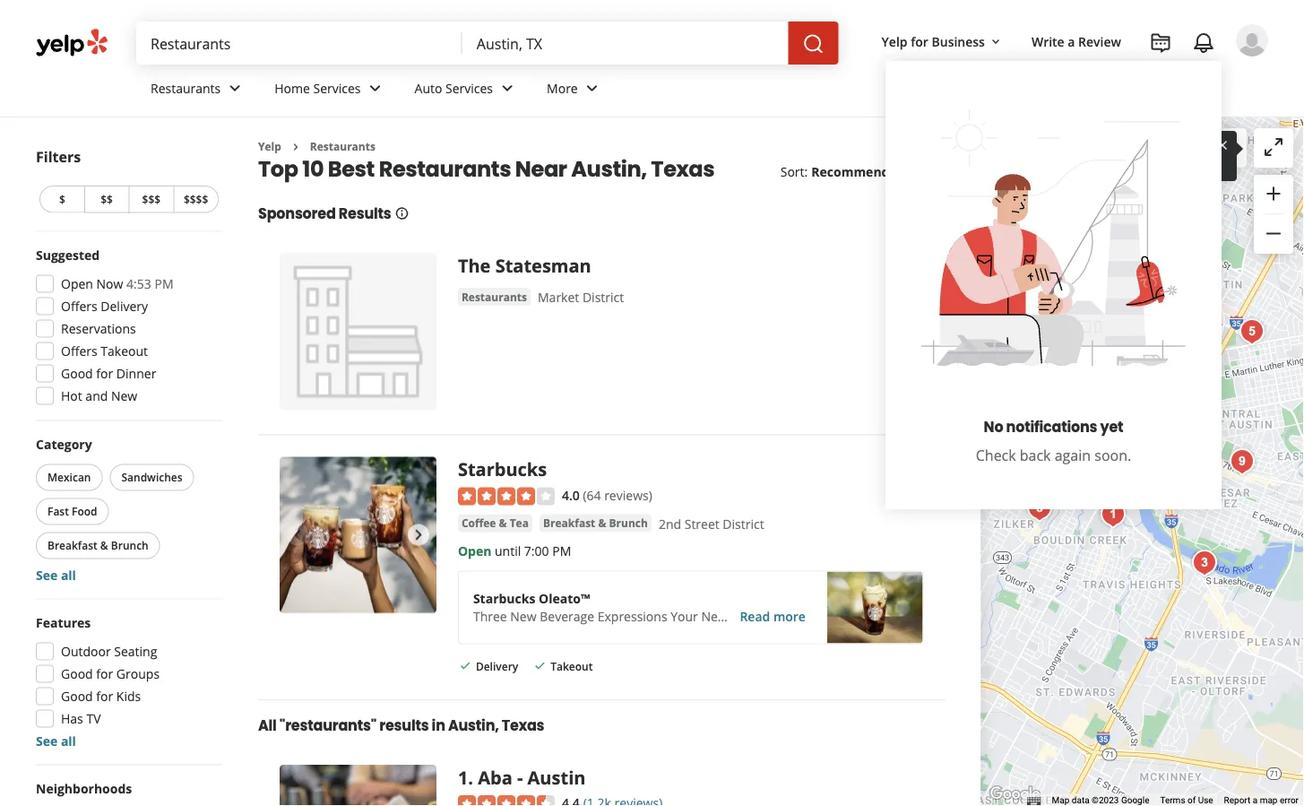 Task type: vqa. For each thing, say whether or not it's contained in the screenshot.
the rightmost Yelp
yes



Task type: describe. For each thing, give the bounding box(es) containing it.
0 vertical spatial texas
[[651, 154, 715, 184]]

2nd
[[659, 515, 682, 532]]

all for category
[[61, 567, 76, 584]]

tv
[[86, 710, 101, 727]]

0 horizontal spatial district
[[583, 289, 624, 306]]

services for auto services
[[446, 79, 493, 97]]

coffee & tea button
[[458, 515, 533, 532]]

a inside expand the map to get a better look at the businesses near you.
[[1148, 141, 1154, 156]]

for for business
[[911, 33, 929, 50]]

0 horizontal spatial breakfast & brunch button
[[36, 532, 160, 559]]

good for kids
[[61, 688, 141, 705]]

1 horizontal spatial breakfast & brunch button
[[540, 515, 652, 532]]

Near text field
[[477, 33, 775, 53]]

category
[[36, 436, 92, 453]]

& for breakfast & brunch link
[[599, 516, 607, 531]]

0 vertical spatial restaurants link
[[136, 65, 260, 117]]

austin
[[528, 765, 586, 790]]

fast food button
[[36, 498, 109, 525]]

offers delivery
[[61, 298, 148, 315]]

$$$$ button
[[173, 186, 219, 213]]

expand the map to get a better look at the businesses near you. tooltip
[[1014, 131, 1238, 181]]

breakfast & brunch link
[[540, 515, 652, 532]]

24 chevron down v2 image for home services
[[365, 77, 386, 99]]

write
[[1032, 33, 1065, 50]]

yelp for yelp link
[[258, 139, 281, 154]]

1 vertical spatial takeout
[[551, 659, 593, 674]]

reservations
[[61, 320, 136, 337]]

breakfast for the leftmost breakfast & brunch button
[[48, 538, 98, 553]]

search as map moves
[[1109, 140, 1237, 157]]

no
[[984, 417, 1004, 437]]

breakfast & brunch for breakfast & brunch button to the right
[[543, 516, 648, 531]]

.
[[468, 765, 474, 790]]

4.4 star rating image
[[458, 795, 555, 806]]

none field find
[[151, 33, 448, 53]]

suggested
[[36, 247, 100, 264]]

pm for filters
[[155, 275, 174, 292]]

fast food
[[48, 504, 97, 519]]

review
[[1079, 33, 1122, 50]]

ritual
[[773, 608, 806, 625]]

16 info v2 image
[[395, 206, 409, 221]]

the
[[458, 253, 491, 278]]

report a map error
[[1225, 795, 1300, 806]]

your
[[671, 608, 699, 625]]

see all for category
[[36, 567, 76, 584]]

now
[[96, 275, 123, 292]]

google image
[[986, 783, 1045, 806]]

good for good for kids
[[61, 688, 93, 705]]

has
[[61, 710, 83, 727]]

user actions element
[[868, 22, 1294, 509]]

home
[[275, 79, 310, 97]]

write a review
[[1032, 33, 1122, 50]]

suerte image
[[1225, 444, 1261, 480]]

moves
[[1198, 140, 1237, 157]]

to
[[1115, 141, 1126, 156]]

4.0 (64 reviews)
[[562, 486, 653, 503]]

starbucks for starbucks oleato™
[[473, 590, 536, 607]]

red ash image
[[1113, 422, 1149, 457]]

starbucks for starbucks
[[458, 457, 547, 481]]

groups
[[116, 666, 160, 683]]

©2023
[[1093, 795, 1120, 806]]

terms of use
[[1161, 795, 1214, 806]]

hot and new
[[61, 387, 137, 405]]

restaurants button
[[458, 288, 531, 306]]

notifications
[[1007, 417, 1098, 437]]

three
[[473, 608, 507, 625]]

& for the coffee & tea link
[[499, 516, 507, 531]]

open for filters
[[61, 275, 93, 292]]

aba
[[478, 765, 513, 790]]

see all for features
[[36, 733, 76, 750]]

best
[[328, 154, 375, 184]]

projects image
[[1151, 32, 1172, 54]]

10
[[302, 154, 324, 184]]

1 horizontal spatial coffee
[[731, 608, 769, 625]]

auto
[[415, 79, 443, 97]]

none field near
[[477, 33, 775, 53]]

brunch for the leftmost breakfast & brunch button
[[111, 538, 149, 553]]

businesses
[[1086, 156, 1143, 170]]

home services
[[275, 79, 361, 97]]

yelp for business button
[[875, 25, 1011, 57]]

takeout inside group
[[101, 343, 148, 360]]

map for moves
[[1169, 140, 1195, 157]]

business
[[932, 33, 986, 50]]

oleato™
[[539, 590, 591, 607]]

expand map image
[[1264, 136, 1285, 158]]

open now 4:53 pm
[[61, 275, 174, 292]]

services for home services
[[313, 79, 361, 97]]

"restaurants"
[[280, 715, 377, 736]]

the statesman
[[458, 253, 592, 278]]

the statesman link
[[458, 253, 592, 278]]

1 horizontal spatial new
[[511, 608, 537, 625]]

group containing suggested
[[30, 246, 222, 410]]

coffee & tea
[[462, 516, 529, 531]]

$
[[59, 192, 65, 207]]

yelp for yelp for business
[[882, 33, 908, 50]]

all for features
[[61, 733, 76, 750]]

hot
[[61, 387, 82, 405]]

sandwiches button
[[110, 464, 194, 491]]

of
[[1188, 795, 1197, 806]]

kids
[[116, 688, 141, 705]]

soon.
[[1095, 446, 1132, 465]]

fast
[[48, 504, 69, 519]]

salty sow image
[[1235, 314, 1271, 350]]

filters
[[36, 147, 81, 166]]

offers takeout
[[61, 343, 148, 360]]

market
[[538, 289, 580, 306]]

0 horizontal spatial new
[[111, 387, 137, 405]]

24 chevron down v2 image for auto services
[[497, 77, 518, 99]]

check
[[976, 446, 1017, 465]]

a for write
[[1068, 33, 1076, 50]]

qi austin image
[[1073, 393, 1108, 429]]

open until 7:00 pm
[[458, 543, 572, 560]]

terms of use link
[[1161, 795, 1214, 806]]

get
[[1129, 141, 1145, 156]]

1 horizontal spatial restaurants link
[[310, 139, 376, 154]]

better
[[1157, 141, 1189, 156]]

mexican
[[48, 470, 91, 485]]

report a map error link
[[1225, 795, 1300, 806]]

odd duck image
[[1022, 491, 1058, 526]]

map
[[1053, 795, 1070, 806]]

0 horizontal spatial texas
[[502, 715, 545, 736]]

$$$
[[142, 192, 161, 207]]

map region
[[955, 36, 1305, 806]]

terms
[[1161, 795, 1186, 806]]

report
[[1225, 795, 1251, 806]]

expand
[[1028, 141, 1066, 156]]

near
[[1146, 156, 1170, 170]]

24 chevron down v2 image for restaurants
[[224, 77, 246, 99]]

error
[[1281, 795, 1300, 806]]

business categories element
[[136, 65, 1269, 117]]

(64
[[583, 486, 601, 503]]

$$
[[101, 192, 113, 207]]

sandwiches
[[122, 470, 183, 485]]

data
[[1073, 795, 1090, 806]]

good for good for dinner
[[61, 365, 93, 382]]

reviews)
[[605, 486, 653, 503]]

pm for sponsored results
[[553, 543, 572, 560]]



Task type: locate. For each thing, give the bounding box(es) containing it.
services right home
[[313, 79, 361, 97]]

sponsored
[[258, 204, 336, 224]]

delivery inside group
[[101, 298, 148, 315]]

breakfast & brunch down food
[[48, 538, 149, 553]]

for down offers takeout
[[96, 365, 113, 382]]

coffee down 4 star rating image
[[462, 516, 496, 531]]

24 chevron down v2 image left home
[[224, 77, 246, 99]]

0 horizontal spatial delivery
[[101, 298, 148, 315]]

0 horizontal spatial brunch
[[111, 538, 149, 553]]

24 chevron down v2 image inside the home services link
[[365, 77, 386, 99]]

slideshow element
[[280, 457, 437, 614]]

pm inside group
[[155, 275, 174, 292]]

close image
[[1216, 137, 1231, 152]]

breakfast & brunch button down the (64
[[540, 515, 652, 532]]

2 horizontal spatial restaurants link
[[458, 288, 531, 306]]

for
[[911, 33, 929, 50], [96, 365, 113, 382], [96, 666, 113, 683], [96, 688, 113, 705]]

back
[[1020, 446, 1052, 465]]

all
[[61, 567, 76, 584], [61, 733, 76, 750]]

2 horizontal spatial a
[[1254, 795, 1259, 806]]

1 horizontal spatial austin,
[[572, 154, 647, 184]]

1 vertical spatial pm
[[553, 543, 572, 560]]

1 see from the top
[[36, 567, 58, 584]]

1 vertical spatial see all button
[[36, 733, 76, 750]]

2 24 chevron down v2 image from the left
[[582, 77, 603, 99]]

delivery down open now 4:53 pm
[[101, 298, 148, 315]]

0 horizontal spatial yelp
[[258, 139, 281, 154]]

delivery
[[101, 298, 148, 315], [476, 659, 519, 674]]

texas down business categories "element"
[[651, 154, 715, 184]]

open left until
[[458, 543, 492, 560]]

statesman
[[496, 253, 592, 278]]

more
[[774, 608, 806, 625]]

1 horizontal spatial none field
[[477, 33, 775, 53]]

restaurants
[[151, 79, 221, 97], [310, 139, 376, 154], [379, 154, 511, 184], [462, 289, 527, 304]]

16 checkmark v2 image
[[458, 659, 473, 673], [533, 659, 547, 673]]

24 chevron down v2 image left auto
[[365, 77, 386, 99]]

0 vertical spatial see all
[[36, 567, 76, 584]]

a right get
[[1148, 141, 1154, 156]]

in
[[432, 715, 446, 736]]

0 horizontal spatial takeout
[[101, 343, 148, 360]]

see all button for features
[[36, 733, 76, 750]]

offers for offers delivery
[[61, 298, 97, 315]]

a for report
[[1254, 795, 1259, 806]]

1 see all from the top
[[36, 567, 76, 584]]

coffee inside button
[[462, 516, 496, 531]]

0 horizontal spatial 16 checkmark v2 image
[[458, 659, 473, 673]]

offers for offers takeout
[[61, 343, 97, 360]]

1 horizontal spatial &
[[499, 516, 507, 531]]

see up features
[[36, 567, 58, 584]]

for inside button
[[911, 33, 929, 50]]

top
[[258, 154, 298, 184]]

for down good for groups
[[96, 688, 113, 705]]

good down outdoor
[[61, 666, 93, 683]]

see all
[[36, 567, 76, 584], [36, 733, 76, 750]]

yelp link
[[258, 139, 281, 154]]

market district
[[538, 289, 624, 306]]

see for features
[[36, 733, 58, 750]]

starbucks up 4 star rating image
[[458, 457, 547, 481]]

breakfast & brunch button down food
[[36, 532, 160, 559]]

0 vertical spatial see all button
[[36, 567, 76, 584]]

2 see from the top
[[36, 733, 58, 750]]

1 16 checkmark v2 image from the left
[[458, 659, 473, 673]]

0 horizontal spatial open
[[61, 275, 93, 292]]

all
[[258, 715, 277, 736]]

as
[[1152, 140, 1165, 157]]

1
[[458, 765, 468, 790]]

Find text field
[[151, 33, 448, 53]]

search image
[[803, 33, 825, 55]]

ruby a. image
[[1237, 24, 1269, 57]]

1 vertical spatial good
[[61, 666, 93, 683]]

1618 asian fusion image
[[1187, 545, 1223, 581]]

0 horizontal spatial restaurants link
[[136, 65, 260, 117]]

24 chevron down v2 image for more
[[582, 77, 603, 99]]

0 horizontal spatial 24 chevron down v2 image
[[365, 77, 386, 99]]

takeout down beverage
[[551, 659, 593, 674]]

&
[[499, 516, 507, 531], [599, 516, 607, 531], [100, 538, 108, 553]]

0 horizontal spatial breakfast & brunch
[[48, 538, 149, 553]]

brunch down sandwiches button
[[111, 538, 149, 553]]

2nd street district
[[659, 515, 765, 532]]

starbucks oleato™
[[473, 590, 591, 607]]

0 vertical spatial offers
[[61, 298, 97, 315]]

and
[[86, 387, 108, 405]]

none field up more link
[[477, 33, 775, 53]]

for for kids
[[96, 688, 113, 705]]

0 horizontal spatial none field
[[151, 33, 448, 53]]

2 vertical spatial restaurants link
[[458, 288, 531, 306]]

0 vertical spatial coffee
[[462, 516, 496, 531]]

food
[[72, 504, 97, 519]]

breakfast down 4.0
[[543, 516, 596, 531]]

0 vertical spatial takeout
[[101, 343, 148, 360]]

24 chevron down v2 image inside more link
[[582, 77, 603, 99]]

a right write
[[1068, 33, 1076, 50]]

2 vertical spatial a
[[1254, 795, 1259, 806]]

all up features
[[61, 567, 76, 584]]

1 vertical spatial breakfast & brunch
[[48, 538, 149, 553]]

1 24 chevron down v2 image from the left
[[224, 77, 246, 99]]

1 24 chevron down v2 image from the left
[[365, 77, 386, 99]]

1 vertical spatial austin,
[[448, 715, 499, 736]]

district right market
[[583, 289, 624, 306]]

4:53
[[127, 275, 151, 292]]

1 horizontal spatial delivery
[[476, 659, 519, 674]]

yelp for business
[[882, 33, 986, 50]]

starbucks
[[458, 457, 547, 481], [473, 590, 536, 607]]

1 see all button from the top
[[36, 567, 76, 584]]

0 vertical spatial starbucks
[[458, 457, 547, 481]]

$$ button
[[84, 186, 129, 213]]

1 horizontal spatial breakfast
[[543, 516, 596, 531]]

brunch for breakfast & brunch button to the right
[[609, 516, 648, 531]]

expand the map to get a better look at the businesses near you.
[[1028, 141, 1195, 170]]

three new beverage expressions your new coffee ritual
[[473, 608, 806, 625]]

district
[[583, 289, 624, 306], [723, 515, 765, 532]]

see all button down has
[[36, 733, 76, 750]]

16 chevron right v2 image
[[289, 140, 303, 154]]

1 horizontal spatial texas
[[651, 154, 715, 184]]

restaurants inside business categories "element"
[[151, 79, 221, 97]]

1 vertical spatial open
[[458, 543, 492, 560]]

coffee left ritual
[[731, 608, 769, 625]]

yelp left business
[[882, 33, 908, 50]]

breakfast
[[543, 516, 596, 531], [48, 538, 98, 553]]

services right auto
[[446, 79, 493, 97]]

0 vertical spatial a
[[1068, 33, 1076, 50]]

new right "your"
[[702, 608, 728, 625]]

pm right 7:00 at the left bottom of the page
[[553, 543, 572, 560]]

7:00
[[525, 543, 549, 560]]

1 vertical spatial see all
[[36, 733, 76, 750]]

look
[[1028, 156, 1050, 170]]

auto services
[[415, 79, 493, 97]]

next image
[[408, 524, 430, 546]]

1 none field from the left
[[151, 33, 448, 53]]

& left tea
[[499, 516, 507, 531]]

see up the neighborhoods at bottom left
[[36, 733, 58, 750]]

takeout
[[101, 343, 148, 360], [551, 659, 593, 674]]

new down starbucks oleato™
[[511, 608, 537, 625]]

2 24 chevron down v2 image from the left
[[497, 77, 518, 99]]

2 horizontal spatial map
[[1261, 795, 1279, 806]]

1 horizontal spatial takeout
[[551, 659, 593, 674]]

2 16 checkmark v2 image from the left
[[533, 659, 547, 673]]

map left to
[[1089, 141, 1112, 156]]

restaurants inside button
[[462, 289, 527, 304]]

1 horizontal spatial 24 chevron down v2 image
[[582, 77, 603, 99]]

3 good from the top
[[61, 688, 93, 705]]

keyboard shortcuts image
[[1027, 797, 1042, 806]]

4 star rating image
[[458, 488, 555, 506]]

0 vertical spatial brunch
[[609, 516, 648, 531]]

texas up 1 . aba - austin
[[502, 715, 545, 736]]

map inside expand the map to get a better look at the businesses near you.
[[1089, 141, 1112, 156]]

the
[[1069, 141, 1086, 156], [1066, 156, 1083, 170]]

austin, right the in
[[448, 715, 499, 736]]

1 horizontal spatial a
[[1148, 141, 1154, 156]]

1 horizontal spatial pm
[[553, 543, 572, 560]]

1 horizontal spatial map
[[1169, 140, 1195, 157]]

0 vertical spatial open
[[61, 275, 93, 292]]

starbucks up three
[[473, 590, 536, 607]]

for for groups
[[96, 666, 113, 683]]

breakfast & brunch
[[543, 516, 648, 531], [48, 538, 149, 553]]

0 vertical spatial delivery
[[101, 298, 148, 315]]

2 offers from the top
[[61, 343, 97, 360]]

neighborhoods
[[36, 780, 132, 797]]

0 vertical spatial all
[[61, 567, 76, 584]]

2 see all button from the top
[[36, 733, 76, 750]]

error illustration image
[[902, 90, 1207, 395]]

breakfast for breakfast & brunch button to the right
[[543, 516, 596, 531]]

24 chevron down v2 image inside restaurants link
[[224, 77, 246, 99]]

district right street
[[723, 515, 765, 532]]

notifications image
[[1194, 32, 1215, 54]]

tea
[[510, 516, 529, 531]]

0 horizontal spatial services
[[313, 79, 361, 97]]

map right as
[[1169, 140, 1195, 157]]

1 vertical spatial offers
[[61, 343, 97, 360]]

1 vertical spatial restaurants link
[[310, 139, 376, 154]]

new down dinner
[[111, 387, 137, 405]]

0 vertical spatial breakfast
[[543, 516, 596, 531]]

0 horizontal spatial map
[[1089, 141, 1112, 156]]

all down has
[[61, 733, 76, 750]]

16 checkmark v2 image up all "restaurants" results in austin, texas
[[458, 659, 473, 673]]

starbucks link
[[458, 457, 547, 481]]

map data ©2023 google
[[1053, 795, 1150, 806]]

restaurants link
[[136, 65, 260, 117], [310, 139, 376, 154], [458, 288, 531, 306]]

beverage
[[540, 608, 595, 625]]

good up hot at left
[[61, 365, 93, 382]]

1 good from the top
[[61, 365, 93, 382]]

2 all from the top
[[61, 733, 76, 750]]

sort: recommended
[[781, 163, 906, 180]]

1 vertical spatial yelp
[[258, 139, 281, 154]]

$$$$
[[184, 192, 208, 207]]

for left business
[[911, 33, 929, 50]]

24 chevron down v2 image right auto services
[[497, 77, 518, 99]]

0 horizontal spatial breakfast
[[48, 538, 98, 553]]

0 horizontal spatial pm
[[155, 275, 174, 292]]

map left error
[[1261, 795, 1279, 806]]

see all up features
[[36, 567, 76, 584]]

yet
[[1101, 417, 1124, 437]]

see
[[36, 567, 58, 584], [36, 733, 58, 750]]

2 vertical spatial good
[[61, 688, 93, 705]]

2 none field from the left
[[477, 33, 775, 53]]

2 horizontal spatial new
[[702, 608, 728, 625]]

1 vertical spatial coffee
[[731, 608, 769, 625]]

breakfast down fast food button
[[48, 538, 98, 553]]

0 vertical spatial austin,
[[572, 154, 647, 184]]

breakfast & brunch for the leftmost breakfast & brunch button
[[48, 538, 149, 553]]

None search field
[[136, 22, 843, 65]]

aba - austin link
[[478, 765, 586, 790]]

1 horizontal spatial brunch
[[609, 516, 648, 531]]

map for error
[[1261, 795, 1279, 806]]

1 horizontal spatial breakfast & brunch
[[543, 516, 648, 531]]

$$$ button
[[129, 186, 173, 213]]

1 vertical spatial texas
[[502, 715, 545, 736]]

2 services from the left
[[446, 79, 493, 97]]

see all button up features
[[36, 567, 76, 584]]

yelp
[[882, 33, 908, 50], [258, 139, 281, 154]]

& inside button
[[499, 516, 507, 531]]

1 vertical spatial starbucks
[[473, 590, 536, 607]]

the statesman image
[[1085, 395, 1121, 431]]

see all button for category
[[36, 567, 76, 584]]

2 horizontal spatial &
[[599, 516, 607, 531]]

expressions
[[598, 608, 668, 625]]

0 horizontal spatial 24 chevron down v2 image
[[224, 77, 246, 99]]

dinner
[[116, 365, 156, 382]]

home services link
[[260, 65, 400, 117]]

1 vertical spatial all
[[61, 733, 76, 750]]

1 . aba - austin
[[458, 765, 586, 790]]

good for groups
[[61, 666, 160, 683]]

previous image
[[287, 524, 309, 546]]

None field
[[151, 33, 448, 53], [477, 33, 775, 53]]

yelp left 16 chevron right v2 icon
[[258, 139, 281, 154]]

group containing features
[[30, 614, 222, 750]]

chuy's image
[[1015, 434, 1051, 470]]

16 checkmark v2 image for delivery
[[458, 659, 473, 673]]

offers up reservations
[[61, 298, 97, 315]]

seating
[[114, 643, 157, 660]]

recommended button
[[812, 163, 923, 180]]

1 offers from the top
[[61, 298, 97, 315]]

24 chevron down v2 image
[[224, 77, 246, 99], [582, 77, 603, 99]]

outdoor seating
[[61, 643, 157, 660]]

0 horizontal spatial a
[[1068, 33, 1076, 50]]

1 vertical spatial a
[[1148, 141, 1154, 156]]

2 see all from the top
[[36, 733, 76, 750]]

16 checkmark v2 image down beverage
[[533, 659, 547, 673]]

0 vertical spatial pm
[[155, 275, 174, 292]]

a inside "link"
[[1068, 33, 1076, 50]]

map for to
[[1089, 141, 1112, 156]]

brunch down reviews)
[[609, 516, 648, 531]]

0 vertical spatial breakfast & brunch
[[543, 516, 648, 531]]

mexican button
[[36, 464, 103, 491]]

2 good from the top
[[61, 666, 93, 683]]

texas
[[651, 154, 715, 184], [502, 715, 545, 736]]

read more
[[740, 608, 806, 625]]

16 checkmark v2 image for takeout
[[533, 659, 547, 673]]

1 horizontal spatial district
[[723, 515, 765, 532]]

16 chevron down v2 image
[[989, 35, 1004, 49]]

yelp inside button
[[882, 33, 908, 50]]

1 all from the top
[[61, 567, 76, 584]]

coffee
[[462, 516, 496, 531], [731, 608, 769, 625]]

0 vertical spatial yelp
[[882, 33, 908, 50]]

for up good for kids
[[96, 666, 113, 683]]

open
[[61, 275, 93, 292], [458, 543, 492, 560]]

see for category
[[36, 567, 58, 584]]

1 horizontal spatial yelp
[[882, 33, 908, 50]]

breakfast & brunch down the (64
[[543, 516, 648, 531]]

map
[[1169, 140, 1195, 157], [1089, 141, 1112, 156], [1261, 795, 1279, 806]]

offers
[[61, 298, 97, 315], [61, 343, 97, 360]]

1 horizontal spatial 24 chevron down v2 image
[[497, 77, 518, 99]]

starbucks image
[[1103, 422, 1139, 457]]

0 vertical spatial district
[[583, 289, 624, 306]]

24 chevron down v2 image inside auto services link
[[497, 77, 518, 99]]

takeout up dinner
[[101, 343, 148, 360]]

1 horizontal spatial 16 checkmark v2 image
[[533, 659, 547, 673]]

breakfast inside breakfast & brunch link
[[543, 516, 596, 531]]

0 vertical spatial see
[[36, 567, 58, 584]]

see all down has
[[36, 733, 76, 750]]

none field up home
[[151, 33, 448, 53]]

& down fast food button
[[100, 538, 108, 553]]

open down suggested
[[61, 275, 93, 292]]

zoom out image
[[1264, 223, 1285, 244]]

group
[[1255, 175, 1294, 254], [30, 246, 222, 410], [32, 435, 222, 584], [30, 614, 222, 750]]

0 horizontal spatial austin,
[[448, 715, 499, 736]]

a
[[1068, 33, 1076, 50], [1148, 141, 1154, 156], [1254, 795, 1259, 806]]

0 vertical spatial good
[[61, 365, 93, 382]]

aba - austin image
[[1096, 497, 1132, 533]]

a right report at the bottom right of page
[[1254, 795, 1259, 806]]

good for good for groups
[[61, 666, 93, 683]]

open for sponsored results
[[458, 543, 492, 560]]

group containing category
[[32, 435, 222, 584]]

all "restaurants" results in austin, texas
[[258, 715, 545, 736]]

-
[[517, 765, 523, 790]]

0 horizontal spatial &
[[100, 538, 108, 553]]

1 vertical spatial breakfast
[[48, 538, 98, 553]]

more
[[547, 79, 578, 97]]

features
[[36, 614, 91, 631]]

zoom in image
[[1264, 183, 1285, 204]]

for for dinner
[[96, 365, 113, 382]]

tenten image
[[1098, 402, 1134, 438]]

results
[[380, 715, 429, 736]]

pm right 4:53
[[155, 275, 174, 292]]

delivery down three
[[476, 659, 519, 674]]

1 horizontal spatial services
[[446, 79, 493, 97]]

austin, right near
[[572, 154, 647, 184]]

1 vertical spatial district
[[723, 515, 765, 532]]

$ button
[[39, 186, 84, 213]]

1 services from the left
[[313, 79, 361, 97]]

1 vertical spatial delivery
[[476, 659, 519, 674]]

1 vertical spatial brunch
[[111, 538, 149, 553]]

& down 4.0 (64 reviews) at the bottom of page
[[599, 516, 607, 531]]

1 vertical spatial see
[[36, 733, 58, 750]]

good up has tv
[[61, 688, 93, 705]]

24 chevron down v2 image right more
[[582, 77, 603, 99]]

read
[[740, 608, 771, 625]]

0 horizontal spatial coffee
[[462, 516, 496, 531]]

offers down reservations
[[61, 343, 97, 360]]

write a review link
[[1025, 25, 1129, 57]]

1 horizontal spatial open
[[458, 543, 492, 560]]

24 chevron down v2 image
[[365, 77, 386, 99], [497, 77, 518, 99]]



